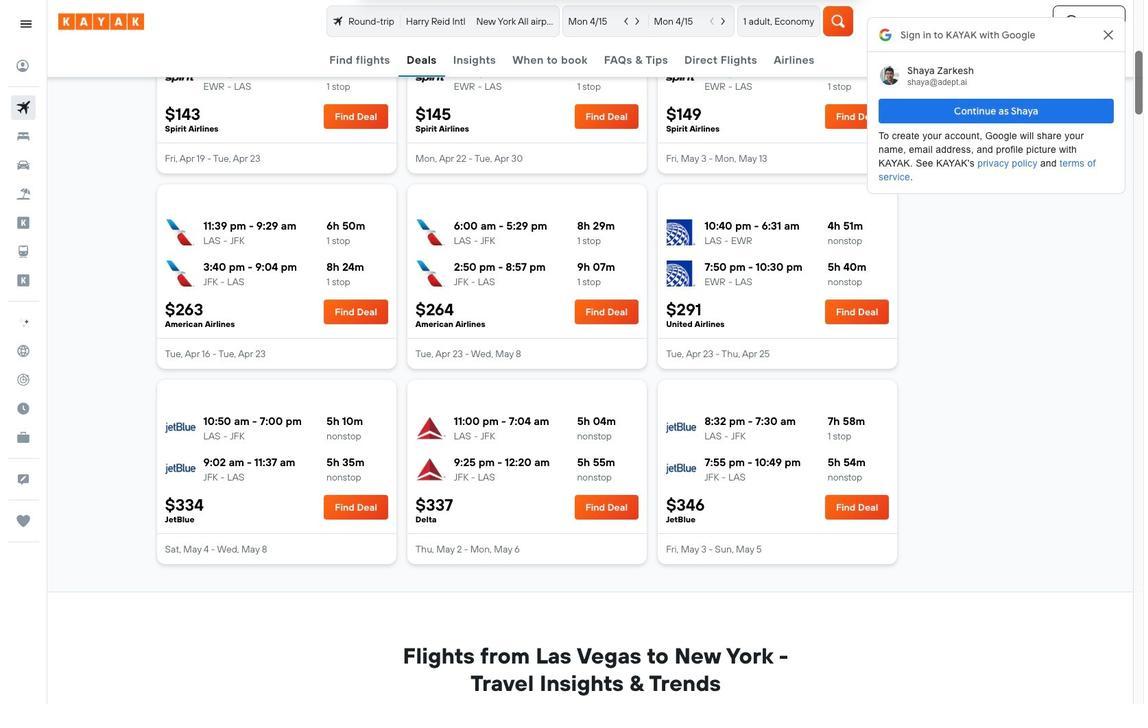 Task type: describe. For each thing, give the bounding box(es) containing it.
missing string [business_nav_title] icon image
[[11, 425, 36, 450]]

best time to travel icon image
[[11, 397, 36, 421]]

submit feedback about our site image
[[11, 467, 36, 492]]

find packages icon image
[[11, 182, 36, 207]]

flight tracker icon image
[[11, 368, 36, 392]]

cars icon image
[[11, 153, 36, 178]]

navigation menu image
[[19, 17, 33, 31]]

travel planning tool powered by our data and ai icon image
[[16, 316, 30, 329]]



Task type: locate. For each thing, give the bounding box(es) containing it.
None search field
[[325, 5, 823, 37]]

explore kayak icon image
[[11, 339, 36, 364]]

travel planning tool powered by our data and ai icon element
[[11, 310, 36, 335]]

hotels icon image
[[11, 124, 36, 149]]

trips icon image
[[11, 509, 36, 534]]

find trains icon image
[[11, 239, 36, 264]]

flights icon image
[[11, 95, 36, 120]]



Task type: vqa. For each thing, say whether or not it's contained in the screenshot.
Cars icon at the left top
yes



